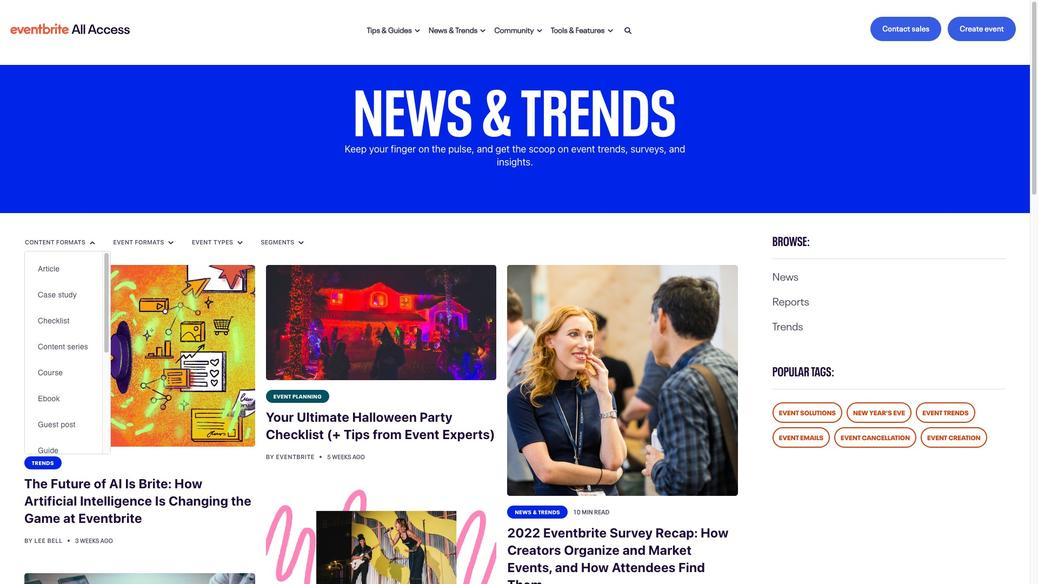 Task type: describe. For each thing, give the bounding box(es) containing it.
changing
[[169, 493, 228, 508]]

weeks for artificial
[[80, 536, 99, 544]]

3 weeks ago
[[75, 536, 113, 544]]

2022
[[508, 525, 540, 540]]

5 weeks ago
[[327, 452, 365, 461]]

3
[[75, 536, 79, 544]]

formats for content
[[56, 238, 85, 245]]

creation
[[949, 432, 981, 442]]

2 vertical spatial how
[[581, 560, 609, 575]]

arrow image for content formats
[[90, 241, 95, 245]]

course link
[[25, 360, 102, 386]]

arrow image for tips & guides
[[415, 29, 420, 33]]

1 vertical spatial how
[[701, 525, 729, 540]]

event emails
[[779, 432, 824, 442]]

event for event formats
[[113, 238, 133, 245]]

scoop
[[529, 143, 556, 155]]

create
[[960, 22, 984, 33]]

2 on from the left
[[558, 143, 569, 155]]

tips & guides
[[367, 24, 412, 34]]

arrow image
[[480, 29, 486, 33]]

1 vertical spatial news & trends link
[[508, 506, 568, 518]]

insights.
[[497, 156, 533, 168]]

the inside the future of ai is brite: how artificial intelligence is changing the game at eventbrite
[[231, 493, 251, 508]]

event formats button
[[113, 238, 174, 246]]

content series
[[38, 342, 88, 351]]

get
[[496, 143, 510, 155]]

formats for event
[[135, 238, 164, 245]]

pulse,
[[448, 143, 474, 155]]

0 horizontal spatial is
[[125, 476, 136, 491]]

ai
[[109, 476, 122, 491]]

surveys,
[[631, 143, 667, 155]]

trends
[[944, 407, 969, 417]]

content series link
[[25, 334, 102, 360]]

by for the future of ai is brite: how artificial intelligence is changing the game at eventbrite
[[24, 537, 33, 544]]

trends,
[[598, 143, 628, 155]]

of
[[94, 476, 106, 491]]

and left get
[[477, 143, 493, 155]]

your ultimate halloween party checklist (+ tips from event experts)
[[266, 410, 495, 442]]

checklist inside 'your ultimate halloween party checklist (+ tips from event experts)'
[[266, 427, 324, 442]]

from
[[373, 427, 402, 442]]

ago for artificial
[[100, 536, 113, 544]]

recap:
[[656, 525, 698, 540]]

sales
[[912, 22, 930, 33]]

creators
[[508, 542, 561, 557]]

event inside keep your finger on the pulse, and get the scoop on event trends, surveys, and insights.
[[571, 143, 595, 155]]

new year's eve link
[[847, 402, 912, 423]]

ebook
[[38, 394, 60, 403]]

event cancellation link
[[834, 427, 917, 448]]

2 horizontal spatial the
[[512, 143, 526, 155]]

eve
[[894, 407, 905, 417]]

guides
[[388, 24, 412, 34]]

case
[[38, 290, 56, 299]]

case study
[[38, 290, 77, 299]]

logo eventbrite image
[[9, 19, 131, 39]]

new year's eve
[[853, 407, 905, 417]]

segments
[[261, 238, 296, 245]]

tools & features
[[551, 24, 605, 34]]

reports
[[773, 292, 809, 308]]

post
[[61, 420, 76, 429]]

artificial
[[24, 493, 77, 508]]

segments element
[[24, 251, 111, 463]]

event trends
[[923, 407, 969, 417]]

tips inside 'your ultimate halloween party checklist (+ tips from event experts)'
[[344, 427, 370, 442]]

(+
[[327, 427, 341, 442]]

1 horizontal spatial trends link
[[773, 317, 803, 333]]

market
[[649, 542, 692, 557]]

news link
[[773, 267, 799, 283]]

cancellation
[[862, 432, 910, 442]]

events,
[[508, 560, 552, 575]]

0 vertical spatial news & trends link
[[425, 17, 490, 41]]

contact sales link
[[871, 17, 942, 41]]

content for content formats
[[25, 238, 55, 245]]

news & trends for the top news & trends link
[[429, 24, 478, 34]]

organize
[[564, 542, 620, 557]]

finger
[[391, 143, 416, 155]]

arrow image for community
[[537, 29, 542, 33]]

guide link
[[25, 438, 102, 463]]

event trends link
[[916, 402, 975, 423]]

game
[[24, 510, 60, 525]]

1 on from the left
[[419, 143, 429, 155]]

your
[[369, 143, 388, 155]]

how inside the future of ai is brite: how artificial intelligence is changing the game at eventbrite
[[175, 476, 203, 491]]

your ultimate halloween party checklist (+ tips from event experts) link
[[266, 403, 497, 450]]

guide
[[38, 446, 59, 455]]

1 vertical spatial news & trends
[[353, 57, 677, 153]]

experts)
[[442, 427, 495, 442]]

event types button
[[191, 238, 243, 246]]

event planning
[[273, 392, 322, 400]]

1 horizontal spatial is
[[155, 493, 166, 508]]

attendees
[[612, 560, 676, 575]]

& for arrow icon
[[449, 24, 454, 34]]

and down the organize
[[555, 560, 578, 575]]



Task type: vqa. For each thing, say whether or not it's contained in the screenshot.
Workshop
no



Task type: locate. For each thing, give the bounding box(es) containing it.
halloween house party image
[[266, 265, 497, 380]]

how
[[175, 476, 203, 491], [701, 525, 729, 540], [581, 560, 609, 575]]

0 vertical spatial by
[[266, 453, 274, 460]]

intelligence
[[80, 493, 152, 508]]

0 vertical spatial trends link
[[773, 317, 803, 333]]

party
[[420, 410, 453, 425]]

the
[[432, 143, 446, 155], [512, 143, 526, 155], [231, 493, 251, 508]]

arrow image
[[90, 241, 95, 245], [168, 241, 174, 245], [237, 241, 243, 245]]

contact sales
[[883, 22, 930, 33]]

create event
[[960, 22, 1004, 33]]

event inside event cancellation 'link'
[[841, 432, 861, 442]]

eventbrite down intelligence
[[78, 510, 142, 525]]

event emails link
[[773, 427, 830, 448]]

1 vertical spatial content
[[38, 342, 65, 351]]

0 horizontal spatial eventbrite
[[78, 510, 142, 525]]

1 vertical spatial ago
[[100, 536, 113, 544]]

1 vertical spatial weeks
[[80, 536, 99, 544]]

0 horizontal spatial trends link
[[24, 456, 62, 469]]

1 horizontal spatial arrow image
[[537, 29, 542, 33]]

arrow image right types
[[237, 241, 243, 245]]

content inside popup button
[[25, 238, 55, 245]]

event inside event planning link
[[273, 392, 291, 400]]

search icon image
[[624, 27, 632, 35]]

arrow image left tools
[[537, 29, 542, 33]]

content for content series
[[38, 342, 65, 351]]

is right ai
[[125, 476, 136, 491]]

checklist link
[[25, 308, 102, 334]]

by for your ultimate halloween party checklist (+ tips from event experts)
[[266, 453, 274, 460]]

1 formats from the left
[[56, 238, 85, 245]]

event for event trends
[[923, 407, 943, 417]]

them
[[508, 577, 543, 584]]

arrow image inside community link
[[537, 29, 542, 33]]

ago right 3
[[100, 536, 113, 544]]

article link
[[25, 256, 102, 282]]

the
[[24, 476, 48, 491]]

by eventbrite
[[266, 453, 316, 460]]

0 horizontal spatial event
[[571, 143, 595, 155]]

weeks right 3
[[80, 536, 99, 544]]

& for arrow image inside tools & features 'link'
[[569, 24, 574, 34]]

arrow image for event formats
[[168, 241, 174, 245]]

arrow image inside the event formats dropdown button
[[168, 241, 174, 245]]

at
[[63, 510, 76, 525]]

1 horizontal spatial by
[[266, 453, 274, 460]]

popular tags:
[[773, 361, 835, 380]]

arrow image right guides
[[415, 29, 420, 33]]

0 vertical spatial content
[[25, 238, 55, 245]]

and down survey
[[623, 542, 646, 557]]

10 min read
[[573, 507, 610, 516]]

content formats
[[25, 238, 87, 245]]

event
[[113, 238, 133, 245], [192, 238, 212, 245], [273, 392, 291, 400], [779, 407, 799, 417], [923, 407, 943, 417], [405, 427, 440, 442], [779, 432, 799, 442], [841, 432, 861, 442], [928, 432, 948, 442]]

0 horizontal spatial how
[[175, 476, 203, 491]]

1 horizontal spatial checklist
[[266, 427, 324, 442]]

browse:
[[773, 230, 810, 249]]

on right the scoop
[[558, 143, 569, 155]]

1 vertical spatial trends link
[[24, 456, 62, 469]]

the right changing
[[231, 493, 251, 508]]

3 arrow image from the left
[[237, 241, 243, 245]]

event for event solutions
[[779, 407, 799, 417]]

event left trends,
[[571, 143, 595, 155]]

reports link
[[773, 292, 809, 308]]

1 horizontal spatial how
[[581, 560, 609, 575]]

course
[[38, 368, 63, 377]]

0 horizontal spatial news & trends link
[[425, 17, 490, 41]]

0 horizontal spatial checklist
[[38, 316, 70, 325]]

2 vertical spatial news & trends
[[515, 508, 560, 515]]

1 vertical spatial checklist
[[266, 427, 324, 442]]

by down your
[[266, 453, 274, 460]]

arrow image for tools & features
[[608, 29, 613, 33]]

event inside dropdown button
[[113, 238, 133, 245]]

1 horizontal spatial news & trends link
[[508, 506, 568, 518]]

arrow image for event types
[[237, 241, 243, 245]]

case study link
[[25, 282, 102, 308]]

0 horizontal spatial formats
[[56, 238, 85, 245]]

2 horizontal spatial how
[[701, 525, 729, 540]]

formats inside popup button
[[56, 238, 85, 245]]

by eventbrite link
[[266, 453, 316, 460]]

5
[[327, 452, 331, 461]]

event for event cancellation
[[841, 432, 861, 442]]

arrow image
[[415, 29, 420, 33], [537, 29, 542, 33], [608, 29, 613, 33]]

content formats button
[[24, 238, 96, 246]]

event solutions
[[779, 407, 836, 417]]

eventbrite
[[276, 453, 315, 460], [78, 510, 142, 525], [543, 525, 607, 540]]

weeks for from
[[332, 452, 351, 461]]

0 horizontal spatial weeks
[[80, 536, 99, 544]]

the future of ai is brite: how artificial intelligence is changing the game at eventbrite link
[[24, 469, 255, 533]]

community
[[495, 24, 534, 34]]

eventbrite down 10 on the bottom of the page
[[543, 525, 607, 540]]

event solutions link
[[773, 402, 843, 423]]

0 vertical spatial how
[[175, 476, 203, 491]]

contact
[[883, 22, 911, 33]]

how up changing
[[175, 476, 203, 491]]

1 vertical spatial tips
[[344, 427, 370, 442]]

1 arrow image from the left
[[90, 241, 95, 245]]

1 horizontal spatial event
[[985, 22, 1004, 33]]

1 horizontal spatial formats
[[135, 238, 164, 245]]

0 horizontal spatial on
[[419, 143, 429, 155]]

solutions
[[800, 407, 836, 417]]

0 horizontal spatial ago
[[100, 536, 113, 544]]

tools
[[551, 24, 568, 34]]

trends
[[456, 24, 478, 34], [521, 57, 677, 153], [773, 317, 803, 333], [32, 458, 54, 466], [538, 508, 560, 515]]

news & trends
[[429, 24, 478, 34], [353, 57, 677, 153], [515, 508, 560, 515]]

event inside event types popup button
[[192, 238, 212, 245]]

event inside event emails 'link'
[[779, 432, 799, 442]]

and
[[477, 143, 493, 155], [669, 143, 686, 155], [623, 542, 646, 557], [555, 560, 578, 575]]

eventbrite for by eventbrite
[[276, 453, 315, 460]]

1 vertical spatial is
[[155, 493, 166, 508]]

1 horizontal spatial ago
[[353, 452, 365, 461]]

weeks right 5
[[332, 452, 351, 461]]

the up insights.
[[512, 143, 526, 155]]

eventbrite inside the future of ai is brite: how artificial intelligence is changing the game at eventbrite
[[78, 510, 142, 525]]

planning
[[293, 392, 322, 400]]

arrow image inside tools & features 'link'
[[608, 29, 613, 33]]

article
[[38, 264, 60, 273]]

content up article
[[25, 238, 55, 245]]

on
[[419, 143, 429, 155], [558, 143, 569, 155]]

arrow image
[[299, 241, 304, 245]]

arrow image right content formats
[[90, 241, 95, 245]]

arrow image right event formats
[[168, 241, 174, 245]]

create event link
[[948, 17, 1016, 41]]

emails
[[800, 432, 824, 442]]

eventbrite left 5
[[276, 453, 315, 460]]

0 horizontal spatial by
[[24, 537, 33, 544]]

content
[[25, 238, 55, 245], [38, 342, 65, 351]]

study
[[58, 290, 77, 299]]

event for event types
[[192, 238, 212, 245]]

news & trends for the bottommost news & trends link
[[515, 508, 560, 515]]

on right 'finger'
[[419, 143, 429, 155]]

ago right 5
[[353, 452, 365, 461]]

event for event creation
[[928, 432, 948, 442]]

community link
[[490, 17, 547, 41]]

keep your finger on the pulse, and get the scoop on event trends, surveys, and insights.
[[345, 143, 686, 168]]

0 horizontal spatial arrow image
[[415, 29, 420, 33]]

event inside event trends link
[[923, 407, 943, 417]]

checklist down case study
[[38, 316, 70, 325]]

1 arrow image from the left
[[415, 29, 420, 33]]

how down the organize
[[581, 560, 609, 575]]

brite:
[[139, 476, 172, 491]]

0 vertical spatial event
[[985, 22, 1004, 33]]

arrow image inside event types popup button
[[237, 241, 243, 245]]

eventbrite inside 2022 eventbrite survey recap: how creators organize and market events, and how attendees find them
[[543, 525, 607, 540]]

1 horizontal spatial on
[[558, 143, 569, 155]]

read
[[594, 507, 610, 516]]

1 horizontal spatial arrow image
[[168, 241, 174, 245]]

the left pulse,
[[432, 143, 446, 155]]

2022 eventbrite survey recap: how creators organize and market events, and how attendees find them
[[508, 525, 729, 584]]

formats
[[56, 238, 85, 245], [135, 238, 164, 245]]

0 horizontal spatial arrow image
[[90, 241, 95, 245]]

event inside event creation 'link'
[[928, 432, 948, 442]]

1 horizontal spatial weeks
[[332, 452, 351, 461]]

content up course
[[38, 342, 65, 351]]

event planning link
[[266, 390, 329, 403]]

event for event emails
[[779, 432, 799, 442]]

1 vertical spatial event
[[571, 143, 595, 155]]

arrow image inside content formats popup button
[[90, 241, 95, 245]]

0 vertical spatial checklist
[[38, 316, 70, 325]]

event right create
[[985, 22, 1004, 33]]

2 horizontal spatial arrow image
[[608, 29, 613, 33]]

keep
[[345, 143, 367, 155]]

formats inside dropdown button
[[135, 238, 164, 245]]

0 horizontal spatial the
[[231, 493, 251, 508]]

2 arrow image from the left
[[537, 29, 542, 33]]

0 vertical spatial ago
[[353, 452, 365, 461]]

arrow image left search icon
[[608, 29, 613, 33]]

0 vertical spatial tips
[[367, 24, 380, 34]]

1 vertical spatial by
[[24, 537, 33, 544]]

2 horizontal spatial arrow image
[[237, 241, 243, 245]]

arrow image inside tips & guides link
[[415, 29, 420, 33]]

2 horizontal spatial eventbrite
[[543, 525, 607, 540]]

trends link down the "reports"
[[773, 317, 803, 333]]

news & trends link
[[425, 17, 490, 41], [508, 506, 568, 518]]

weeks
[[332, 452, 351, 461], [80, 536, 99, 544]]

guest
[[38, 420, 59, 429]]

news
[[429, 24, 448, 34], [353, 57, 473, 153], [773, 267, 799, 283], [515, 508, 532, 515]]

2 formats from the left
[[135, 238, 164, 245]]

ebook link
[[25, 386, 102, 412]]

tips right (+
[[344, 427, 370, 442]]

guest post link
[[25, 412, 102, 438]]

tools & features link
[[547, 17, 617, 41]]

0 vertical spatial weeks
[[332, 452, 351, 461]]

tags:
[[811, 361, 835, 380]]

year's
[[870, 407, 892, 417]]

how right recap:
[[701, 525, 729, 540]]

is down brite:
[[155, 493, 166, 508]]

popular
[[773, 361, 810, 380]]

2 arrow image from the left
[[168, 241, 174, 245]]

1 horizontal spatial eventbrite
[[276, 453, 315, 460]]

future
[[51, 476, 91, 491]]

by left lee
[[24, 537, 33, 544]]

2022 eventbrite organizer and attendee survey recap image
[[508, 265, 738, 496]]

ago for from
[[353, 452, 365, 461]]

event
[[985, 22, 1004, 33], [571, 143, 595, 155]]

event creation link
[[921, 427, 987, 448]]

segments button
[[260, 238, 305, 246]]

series
[[67, 342, 88, 351]]

1 horizontal spatial the
[[432, 143, 446, 155]]

event inside 'your ultimate halloween party checklist (+ tips from event experts)'
[[405, 427, 440, 442]]

features
[[576, 24, 605, 34]]

tips & guides link
[[363, 17, 425, 41]]

find
[[679, 560, 705, 575]]

eventbrite for 2022 eventbrite survey recap: how creators organize and market events, and how attendees find them
[[543, 525, 607, 540]]

halloween
[[352, 410, 417, 425]]

lee
[[34, 537, 46, 544]]

0 vertical spatial news & trends
[[429, 24, 478, 34]]

checklist inside segments element
[[38, 316, 70, 325]]

and right surveys,
[[669, 143, 686, 155]]

ultimate
[[297, 410, 349, 425]]

content inside segments element
[[38, 342, 65, 351]]

event inside "event solutions" link
[[779, 407, 799, 417]]

tips left guides
[[367, 24, 380, 34]]

bell
[[47, 537, 63, 544]]

trends link down guide
[[24, 456, 62, 469]]

& inside 'link'
[[569, 24, 574, 34]]

checklist up by eventbrite link
[[266, 427, 324, 442]]

event for event planning
[[273, 392, 291, 400]]

3 arrow image from the left
[[608, 29, 613, 33]]

& for arrow image in the tips & guides link
[[382, 24, 387, 34]]

0 vertical spatial is
[[125, 476, 136, 491]]



